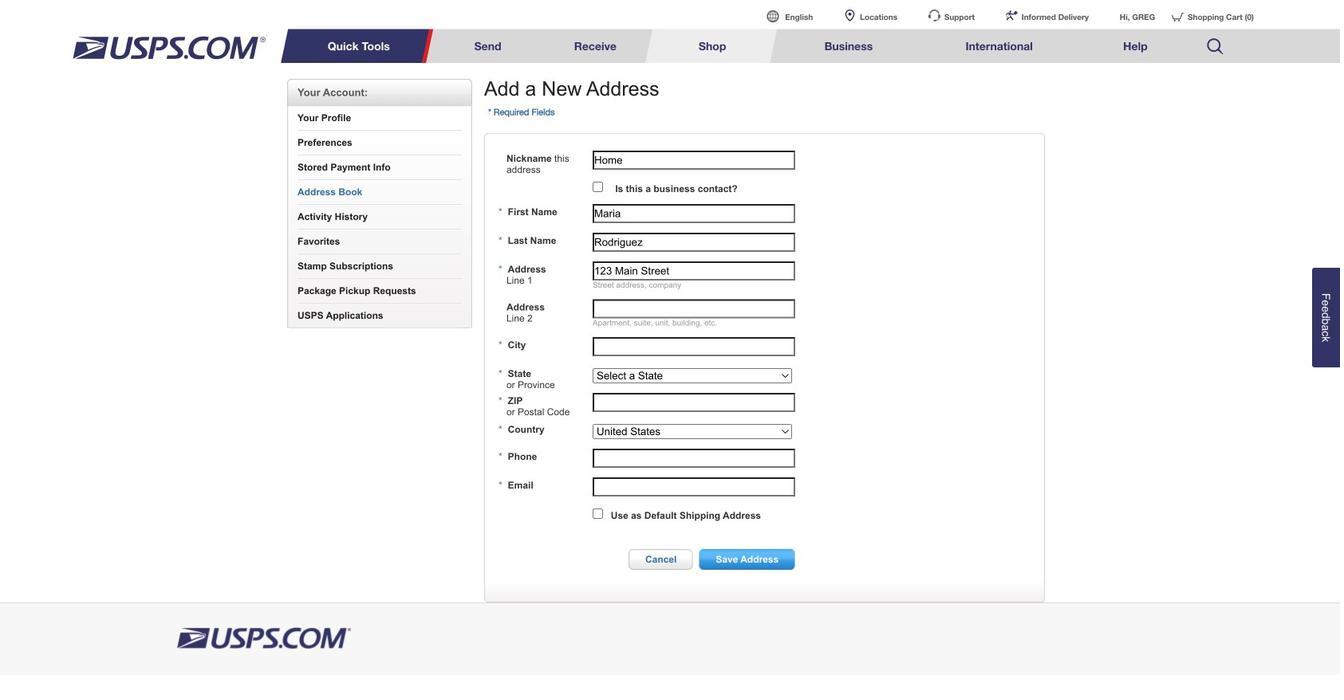 Task type: locate. For each thing, give the bounding box(es) containing it.
None text field
[[593, 204, 795, 224], [593, 300, 795, 319], [593, 338, 795, 357], [593, 204, 795, 224], [593, 300, 795, 319], [593, 338, 795, 357]]

None checkbox
[[593, 182, 603, 192], [593, 509, 603, 519], [593, 182, 603, 192], [593, 509, 603, 519]]

menu bar
[[289, 29, 1247, 63]]

None text field
[[593, 151, 795, 170], [593, 233, 795, 252], [593, 262, 795, 281], [593, 393, 795, 413], [593, 449, 795, 468], [593, 478, 795, 497], [593, 151, 795, 170], [593, 233, 795, 252], [593, 262, 795, 281], [593, 393, 795, 413], [593, 449, 795, 468], [593, 478, 795, 497]]



Task type: describe. For each thing, give the bounding box(es) containing it.
image of usps.com logo. image
[[72, 36, 266, 59]]



Task type: vqa. For each thing, say whether or not it's contained in the screenshot.
 image
no



